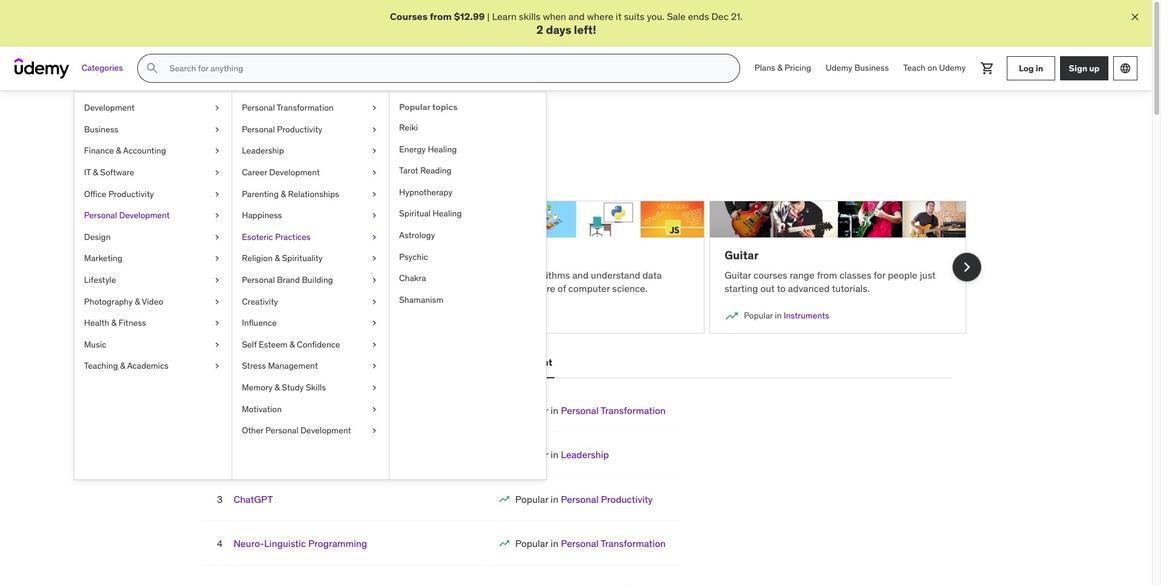 Task type: locate. For each thing, give the bounding box(es) containing it.
1 guitar from the top
[[725, 248, 759, 263]]

xsmall image for self esteem & confidence
[[370, 339, 379, 351]]

statistical
[[220, 269, 261, 281]]

or
[[330, 154, 339, 166]]

from up advanced
[[817, 269, 837, 281]]

confidence
[[297, 339, 340, 350]]

xsmall image for personal transformation
[[370, 102, 379, 114]]

1 horizontal spatial productivity
[[277, 124, 322, 135]]

1 vertical spatial guitar
[[725, 269, 751, 281]]

udemy right pricing
[[826, 63, 853, 73]]

1 vertical spatial design
[[345, 356, 377, 369]]

science.
[[612, 283, 648, 295]]

to left teach
[[312, 269, 321, 281]]

personal transformation link
[[232, 97, 389, 119], [561, 405, 666, 417], [561, 538, 666, 550]]

classes
[[840, 269, 872, 281]]

0 horizontal spatial udemy
[[826, 63, 853, 73]]

healing for spiritual healing
[[433, 208, 462, 219]]

1 vertical spatial leadership link
[[561, 449, 609, 461]]

submit search image
[[145, 61, 160, 76]]

learn inside learn to build algorithms and understand data structures at the core of computer science.
[[463, 269, 487, 281]]

xsmall image inside design link
[[212, 232, 222, 243]]

& right finance
[[116, 145, 121, 156]]

on
[[928, 63, 937, 73]]

log in
[[1019, 63, 1043, 74]]

4
[[217, 538, 223, 550]]

xsmall image inside office productivity link
[[212, 188, 222, 200]]

chatgpt
[[234, 493, 273, 506]]

&
[[778, 63, 783, 73], [116, 145, 121, 156], [93, 167, 98, 178], [281, 188, 286, 199], [275, 253, 280, 264], [135, 296, 140, 307], [280, 310, 285, 321], [111, 318, 116, 329], [290, 339, 295, 350], [120, 361, 125, 372], [275, 382, 280, 393]]

0 vertical spatial guitar
[[725, 248, 759, 263]]

people
[[888, 269, 918, 281]]

1 popular in personal transformation from the top
[[515, 405, 666, 417]]

& right "health"
[[111, 318, 116, 329]]

2 horizontal spatial productivity
[[601, 493, 653, 506]]

xsmall image inside personal development link
[[212, 210, 222, 222]]

reiki
[[399, 122, 418, 133]]

personal inside button
[[448, 356, 489, 369]]

xsmall image inside career development link
[[370, 167, 379, 179]]

1 horizontal spatial leadership link
[[561, 449, 609, 461]]

1 vertical spatial personal development
[[448, 356, 552, 369]]

in for instruments link
[[775, 310, 782, 321]]

business
[[855, 63, 889, 73], [84, 124, 118, 135]]

1 vertical spatial healing
[[433, 208, 462, 219]]

understand
[[591, 269, 640, 281]]

psychic
[[399, 251, 428, 262]]

0 vertical spatial healing
[[428, 144, 457, 155]]

xsmall image for music
[[212, 339, 222, 351]]

log
[[1019, 63, 1034, 74]]

xsmall image
[[212, 102, 222, 114], [370, 102, 379, 114], [212, 124, 222, 136], [370, 145, 379, 157], [212, 188, 222, 200], [370, 188, 379, 200], [370, 210, 379, 222], [370, 232, 379, 243], [212, 253, 222, 265], [212, 275, 222, 286], [212, 296, 222, 308], [212, 318, 222, 329], [370, 318, 379, 329], [370, 339, 379, 351], [370, 361, 379, 373], [370, 404, 379, 416], [370, 425, 379, 437]]

0 vertical spatial popular in image
[[498, 493, 511, 506]]

tarot reading
[[399, 165, 452, 176]]

0 horizontal spatial personal development
[[84, 210, 170, 221]]

popular in instruments
[[744, 310, 829, 321]]

probability
[[264, 269, 310, 281]]

popular in image for guitar
[[725, 309, 739, 324]]

leadership up "popular in personal productivity"
[[561, 449, 609, 461]]

1 vertical spatial business
[[84, 124, 118, 135]]

0 vertical spatial business
[[855, 63, 889, 73]]

2 vertical spatial productivity
[[601, 493, 653, 506]]

3 cell from the top
[[515, 493, 653, 506]]

to right the out
[[777, 283, 786, 295]]

xsmall image inside self esteem & confidence link
[[370, 339, 379, 351]]

leadership
[[242, 145, 284, 156], [561, 449, 609, 461]]

1 vertical spatial leadership
[[561, 449, 609, 461]]

0 vertical spatial topics
[[432, 102, 458, 113]]

1 vertical spatial from
[[817, 269, 837, 281]]

instruments link
[[784, 310, 829, 321]]

0 vertical spatial from
[[430, 10, 452, 22]]

& for academics
[[120, 361, 125, 372]]

xsmall image inside music 'link'
[[212, 339, 222, 351]]

machine learning
[[201, 248, 297, 263]]

hypnotherapy
[[399, 187, 453, 198]]

xsmall image inside religion & spirituality link
[[370, 253, 379, 265]]

topics up improve in the top left of the page
[[343, 119, 387, 138]]

in left data
[[251, 310, 258, 321]]

finance
[[84, 145, 114, 156]]

1 vertical spatial learn
[[185, 154, 210, 166]]

in
[[1036, 63, 1043, 74], [251, 310, 258, 321], [775, 310, 782, 321], [551, 405, 559, 417], [551, 449, 559, 461], [551, 493, 559, 506], [551, 538, 559, 550]]

health & fitness link
[[74, 313, 232, 334]]

& right teaching
[[120, 361, 125, 372]]

something
[[212, 154, 258, 166]]

from left $12.99
[[430, 10, 452, 22]]

development
[[84, 102, 135, 113], [269, 167, 320, 178], [119, 210, 170, 221], [269, 356, 330, 369], [491, 356, 552, 369], [301, 425, 351, 436]]

& for software
[[93, 167, 98, 178]]

neuro-linguistic programming link
[[234, 538, 367, 550]]

popular in image for popular in personal transformation
[[498, 538, 511, 550]]

2 cell from the top
[[515, 449, 609, 461]]

chakra link
[[390, 268, 546, 290]]

from
[[430, 10, 452, 22], [817, 269, 837, 281], [224, 283, 245, 295]]

management
[[268, 361, 318, 372]]

personal productivity
[[242, 124, 322, 135]]

xsmall image inside happiness link
[[370, 210, 379, 222]]

programming
[[308, 538, 367, 550]]

0 vertical spatial design
[[84, 232, 111, 242]]

0 vertical spatial leadership
[[242, 145, 284, 156]]

courses
[[754, 269, 788, 281]]

from down statistical
[[224, 283, 245, 295]]

starting
[[725, 283, 758, 295]]

& for video
[[135, 296, 140, 307]]

leadership link up "popular in personal productivity"
[[561, 449, 609, 461]]

and up computer
[[572, 269, 589, 281]]

2 vertical spatial learn
[[463, 269, 487, 281]]

business left teach
[[855, 63, 889, 73]]

design inside button
[[345, 356, 377, 369]]

xsmall image for stress management
[[370, 361, 379, 373]]

xsmall image for photography & video
[[212, 296, 222, 308]]

and
[[569, 10, 585, 22], [247, 119, 274, 138], [572, 269, 589, 281]]

xsmall image inside "lifestyle" link
[[212, 275, 222, 286]]

1 horizontal spatial skills
[[519, 10, 541, 22]]

healing down hypnotherapy link
[[433, 208, 462, 219]]

guitar inside guitar courses range from classes for people just starting out to advanced tutorials.
[[725, 269, 751, 281]]

xsmall image inside development link
[[212, 102, 222, 114]]

in right log
[[1036, 63, 1043, 74]]

1 vertical spatial topics
[[343, 119, 387, 138]]

leadership link down trending
[[232, 141, 389, 162]]

design link
[[74, 227, 232, 248]]

1 horizontal spatial learn
[[463, 269, 487, 281]]

popular in image down learn
[[201, 309, 215, 324]]

xsmall image inside personal brand building link
[[370, 275, 379, 286]]

0 vertical spatial personal transformation link
[[232, 97, 389, 119]]

skills
[[519, 10, 541, 22], [435, 154, 457, 166]]

udemy right the on
[[939, 63, 966, 73]]

1 vertical spatial popular in personal transformation
[[515, 538, 666, 550]]

xsmall image inside creativity link
[[370, 296, 379, 308]]

2 popular in image from the top
[[498, 538, 511, 550]]

learn for learn something completely new or improve your existing skills
[[185, 154, 210, 166]]

1 vertical spatial skills
[[435, 154, 457, 166]]

0 horizontal spatial productivity
[[109, 188, 154, 199]]

log in link
[[1007, 56, 1055, 81]]

life coach training
[[234, 405, 316, 417]]

in for 2nd cell from the bottom of the page's the personal transformation link
[[551, 538, 559, 550]]

popular in image for machine learning
[[201, 309, 215, 324]]

development button
[[266, 348, 333, 377]]

0 vertical spatial leadership link
[[232, 141, 389, 162]]

1 horizontal spatial design
[[345, 356, 377, 369]]

1 horizontal spatial business
[[855, 63, 889, 73]]

skills
[[306, 382, 326, 393]]

development inside career development link
[[269, 167, 320, 178]]

health
[[84, 318, 109, 329]]

xsmall image
[[370, 124, 379, 136], [212, 145, 222, 157], [212, 167, 222, 179], [370, 167, 379, 179], [212, 210, 222, 222], [212, 232, 222, 243], [370, 253, 379, 265], [370, 275, 379, 286], [370, 296, 379, 308], [212, 339, 222, 351], [212, 361, 222, 373], [370, 382, 379, 394]]

in left instruments
[[775, 310, 782, 321]]

finance & accounting
[[84, 145, 166, 156]]

& left study
[[275, 382, 280, 393]]

music link
[[74, 334, 232, 356]]

xsmall image for business
[[212, 124, 222, 136]]

0 horizontal spatial popular in image
[[201, 309, 215, 324]]

business up finance
[[84, 124, 118, 135]]

5 cell from the top
[[515, 582, 666, 585]]

reading
[[420, 165, 452, 176]]

xsmall image inside teaching & academics link
[[212, 361, 222, 373]]

& left video
[[135, 296, 140, 307]]

how
[[398, 269, 416, 281]]

life
[[234, 405, 250, 417]]

1 vertical spatial popular in image
[[498, 538, 511, 550]]

0 horizontal spatial business
[[84, 124, 118, 135]]

healing up reading
[[428, 144, 457, 155]]

in inside log in link
[[1036, 63, 1043, 74]]

popular in personal transformation down "popular in personal productivity"
[[515, 538, 666, 550]]

0 horizontal spatial leadership
[[242, 145, 284, 156]]

design down self esteem & confidence link
[[345, 356, 377, 369]]

0 vertical spatial personal development
[[84, 210, 170, 221]]

xsmall image inside health & fitness link
[[212, 318, 222, 329]]

popular in image down starting
[[725, 309, 739, 324]]

popular in image
[[201, 309, 215, 324], [725, 309, 739, 324]]

design button
[[343, 348, 380, 377]]

0 horizontal spatial leadership link
[[232, 141, 389, 162]]

2 vertical spatial and
[[572, 269, 589, 281]]

1 vertical spatial personal transformation link
[[561, 405, 666, 417]]

udemy business link
[[819, 54, 896, 83]]

& up probability
[[275, 253, 280, 264]]

1 horizontal spatial topics
[[432, 102, 458, 113]]

xsmall image inside it & software link
[[212, 167, 222, 179]]

1 popular in image from the top
[[498, 493, 511, 506]]

religion
[[242, 253, 273, 264]]

xsmall image inside motivation link
[[370, 404, 379, 416]]

design for design link at the top left
[[84, 232, 111, 242]]

cell
[[515, 405, 666, 417], [515, 449, 609, 461], [515, 493, 653, 506], [515, 538, 666, 550], [515, 582, 666, 585]]

0 vertical spatial skills
[[519, 10, 541, 22]]

guitar
[[725, 248, 759, 263], [725, 269, 751, 281]]

0 horizontal spatial learn
[[185, 154, 210, 166]]

0 horizontal spatial skills
[[435, 154, 457, 166]]

and down personal transformation
[[247, 119, 274, 138]]

xsmall image for personal productivity
[[370, 124, 379, 136]]

development inside personal development button
[[491, 356, 552, 369]]

sale
[[667, 10, 686, 22]]

other
[[242, 425, 263, 436]]

pricing
[[785, 63, 811, 73]]

& right data
[[280, 310, 285, 321]]

& inside "link"
[[281, 188, 286, 199]]

1 horizontal spatial leadership
[[561, 449, 609, 461]]

learn left something
[[185, 154, 210, 166]]

xsmall image inside other personal development link
[[370, 425, 379, 437]]

xsmall image for career development
[[370, 167, 379, 179]]

days
[[546, 23, 571, 37]]

0 vertical spatial productivity
[[277, 124, 322, 135]]

and inside learn to build algorithms and understand data structures at the core of computer science.
[[572, 269, 589, 281]]

& right plans
[[778, 63, 783, 73]]

0 vertical spatial learn
[[492, 10, 517, 22]]

2 vertical spatial personal transformation link
[[561, 538, 666, 550]]

practices
[[275, 232, 311, 242]]

popular topics
[[399, 102, 458, 113]]

learn inside courses from $12.99 | learn skills when and where it suits you. sale ends dec 21. 2 days left!
[[492, 10, 517, 22]]

personal development inside button
[[448, 356, 552, 369]]

brand
[[277, 275, 300, 285]]

lifestyle link
[[74, 270, 232, 291]]

learn up structures
[[463, 269, 487, 281]]

xsmall image inside business link
[[212, 124, 222, 136]]

xsmall image for finance & accounting
[[212, 145, 222, 157]]

1 vertical spatial productivity
[[109, 188, 154, 199]]

personal development button
[[446, 348, 555, 377]]

& for spirituality
[[275, 253, 280, 264]]

skills inside courses from $12.99 | learn skills when and where it suits you. sale ends dec 21. 2 days left!
[[519, 10, 541, 22]]

xsmall image inside stress management link
[[370, 361, 379, 373]]

2 horizontal spatial from
[[817, 269, 837, 281]]

1 cell from the top
[[515, 405, 666, 417]]

core
[[536, 283, 555, 295]]

esoteric practices element
[[389, 93, 546, 480]]

tarot
[[399, 165, 418, 176]]

topics
[[432, 102, 458, 113], [343, 119, 387, 138]]

1 horizontal spatial popular in image
[[725, 309, 739, 324]]

left!
[[574, 23, 596, 37]]

design up marketing
[[84, 232, 111, 242]]

& for relationships
[[281, 188, 286, 199]]

for
[[874, 269, 886, 281]]

0 vertical spatial popular in personal transformation
[[515, 405, 666, 417]]

popular in image
[[498, 493, 511, 506], [498, 538, 511, 550]]

0 horizontal spatial design
[[84, 232, 111, 242]]

1 udemy from the left
[[826, 63, 853, 73]]

0 vertical spatial and
[[569, 10, 585, 22]]

popular in personal transformation up popular in leadership on the bottom
[[515, 405, 666, 417]]

2 popular in image from the left
[[725, 309, 739, 324]]

data & analytics link
[[260, 310, 321, 321]]

xsmall image for office productivity
[[212, 188, 222, 200]]

xsmall image inside parenting & relationships "link"
[[370, 188, 379, 200]]

and up left!
[[569, 10, 585, 22]]

& right it on the top left of page
[[93, 167, 98, 178]]

where
[[587, 10, 614, 22]]

in up popular in leadership on the bottom
[[551, 405, 559, 417]]

tutorials.
[[832, 283, 870, 295]]

shamanism link
[[390, 290, 546, 311]]

2 vertical spatial from
[[224, 283, 245, 295]]

1 horizontal spatial udemy
[[939, 63, 966, 73]]

in down "popular in personal productivity"
[[551, 538, 559, 550]]

1 horizontal spatial personal productivity link
[[561, 493, 653, 506]]

development inside other personal development link
[[301, 425, 351, 436]]

parenting & relationships
[[242, 188, 339, 199]]

1 popular in image from the left
[[201, 309, 215, 324]]

transformation
[[277, 102, 334, 113], [601, 405, 666, 417], [601, 538, 666, 550]]

0 horizontal spatial personal productivity link
[[232, 119, 389, 141]]

healing for energy healing
[[428, 144, 457, 155]]

lifestyle
[[84, 275, 116, 285]]

xsmall image inside memory & study skills link
[[370, 382, 379, 394]]

2 horizontal spatial learn
[[492, 10, 517, 22]]

in for the personal transformation link for 1st cell
[[551, 405, 559, 417]]

bestselling
[[202, 356, 254, 369]]

0 horizontal spatial from
[[224, 283, 245, 295]]

popular in personal productivity
[[515, 493, 653, 506]]

1 horizontal spatial personal development
[[448, 356, 552, 369]]

xsmall image inside marketing link
[[212, 253, 222, 265]]

chatgpt link
[[234, 493, 273, 506]]

development inside development button
[[269, 356, 330, 369]]

to inside learn to build algorithms and understand data structures at the core of computer science.
[[489, 269, 498, 281]]

& for fitness
[[111, 318, 116, 329]]

1 horizontal spatial from
[[430, 10, 452, 22]]

in down popular in leadership on the bottom
[[551, 493, 559, 506]]

2 guitar from the top
[[725, 269, 751, 281]]

and inside courses from $12.99 | learn skills when and where it suits you. sale ends dec 21. 2 days left!
[[569, 10, 585, 22]]

topics up reiki link
[[432, 102, 458, 113]]

xsmall image for memory & study skills
[[370, 382, 379, 394]]

spiritual healing link
[[390, 203, 546, 225]]

your
[[379, 154, 397, 166]]

learn right |
[[492, 10, 517, 22]]

use
[[201, 269, 217, 281]]

xsmall image inside photography & video link
[[212, 296, 222, 308]]

xsmall image for religion & spirituality
[[370, 253, 379, 265]]

xsmall image inside finance & accounting link
[[212, 145, 222, 157]]

to up structures
[[489, 269, 498, 281]]

udemy business
[[826, 63, 889, 73]]

& right esteem
[[290, 339, 295, 350]]

& down career development
[[281, 188, 286, 199]]

xsmall image inside "esoteric practices" link
[[370, 232, 379, 243]]

leadership up career
[[242, 145, 284, 156]]

teach
[[323, 269, 347, 281]]

xsmall image inside influence link
[[370, 318, 379, 329]]

up
[[1089, 63, 1100, 74]]



Task type: vqa. For each thing, say whether or not it's contained in the screenshot.
4.5 & up (3,735)
no



Task type: describe. For each thing, give the bounding box(es) containing it.
completely
[[261, 154, 308, 166]]

it
[[84, 167, 91, 178]]

office
[[84, 188, 106, 199]]

2 vertical spatial transformation
[[601, 538, 666, 550]]

data.
[[247, 283, 269, 295]]

existing
[[399, 154, 433, 166]]

2 udemy from the left
[[939, 63, 966, 73]]

creativity link
[[232, 291, 389, 313]]

memory & study skills link
[[232, 377, 389, 399]]

2
[[537, 23, 543, 37]]

when
[[543, 10, 566, 22]]

teach on udemy
[[903, 63, 966, 73]]

guitar for guitar
[[725, 248, 759, 263]]

next image
[[957, 258, 977, 277]]

xsmall image for leadership
[[370, 145, 379, 157]]

shopping cart with 0 items image
[[980, 61, 995, 76]]

0 vertical spatial transformation
[[277, 102, 334, 113]]

xsmall image for design
[[212, 232, 222, 243]]

xsmall image for lifestyle
[[212, 275, 222, 286]]

Search for anything text field
[[167, 58, 725, 79]]

teaching & academics
[[84, 361, 169, 372]]

udemy image
[[15, 58, 70, 79]]

development link
[[74, 97, 232, 119]]

astrology link
[[390, 225, 546, 247]]

plans & pricing link
[[747, 54, 819, 83]]

xsmall image for creativity
[[370, 296, 379, 308]]

& inside "carousel" element
[[280, 310, 285, 321]]

development inside development link
[[84, 102, 135, 113]]

1 vertical spatial personal productivity link
[[561, 493, 653, 506]]

happiness
[[242, 210, 282, 221]]

& for study
[[275, 382, 280, 393]]

photography & video
[[84, 296, 163, 307]]

popular in leadership
[[515, 449, 609, 461]]

energy healing
[[399, 144, 457, 155]]

udemy inside "link"
[[826, 63, 853, 73]]

health & fitness
[[84, 318, 146, 329]]

xsmall image for personal brand building
[[370, 275, 379, 286]]

computers
[[349, 269, 396, 281]]

self
[[242, 339, 257, 350]]

in for data & analytics link on the bottom of the page
[[251, 310, 258, 321]]

esoteric
[[242, 232, 273, 242]]

guitar for guitar courses range from classes for people just starting out to advanced tutorials.
[[725, 269, 751, 281]]

learn something completely new or improve your existing skills
[[185, 154, 457, 166]]

in up "popular in personal productivity"
[[551, 449, 559, 461]]

the
[[520, 283, 534, 295]]

& for accounting
[[116, 145, 121, 156]]

of
[[558, 283, 566, 295]]

xsmall image for marketing
[[212, 253, 222, 265]]

just
[[920, 269, 936, 281]]

xsmall image for teaching & academics
[[212, 361, 222, 373]]

0 vertical spatial personal productivity link
[[232, 119, 389, 141]]

hypnotherapy link
[[390, 182, 546, 203]]

1 vertical spatial and
[[247, 119, 274, 138]]

music
[[84, 339, 106, 350]]

learn
[[201, 283, 222, 295]]

xsmall image for motivation
[[370, 404, 379, 416]]

1 vertical spatial transformation
[[601, 405, 666, 417]]

courses from $12.99 | learn skills when and where it suits you. sale ends dec 21. 2 days left!
[[390, 10, 743, 37]]

from inside use statistical probability to teach computers how to learn from data.
[[224, 283, 245, 295]]

academics
[[127, 361, 169, 372]]

new
[[310, 154, 328, 166]]

computer
[[568, 283, 610, 295]]

xsmall image for it & software
[[212, 167, 222, 179]]

popular inside 'esoteric practices' "element"
[[399, 102, 430, 113]]

topics inside 'esoteric practices' "element"
[[432, 102, 458, 113]]

personal development for personal development button on the bottom of page
[[448, 356, 552, 369]]

personal development for personal development link
[[84, 210, 170, 221]]

xsmall image for happiness
[[370, 210, 379, 222]]

xsmall image for influence
[[370, 318, 379, 329]]

office productivity
[[84, 188, 154, 199]]

software
[[100, 167, 134, 178]]

development inside personal development link
[[119, 210, 170, 221]]

business link
[[74, 119, 232, 141]]

machine
[[201, 248, 247, 263]]

xsmall image for other personal development
[[370, 425, 379, 437]]

sign
[[1069, 63, 1088, 74]]

linguistic
[[264, 538, 306, 550]]

stress management link
[[232, 356, 389, 377]]

plans
[[755, 63, 776, 73]]

to inside guitar courses range from classes for people just starting out to advanced tutorials.
[[777, 283, 786, 295]]

close image
[[1129, 11, 1141, 23]]

productivity for office productivity
[[109, 188, 154, 199]]

0 horizontal spatial topics
[[343, 119, 387, 138]]

spirituality
[[282, 253, 323, 264]]

xsmall image for health & fitness
[[212, 318, 222, 329]]

carousel element
[[185, 186, 981, 348]]

business inside "link"
[[855, 63, 889, 73]]

choose a language image
[[1120, 62, 1132, 75]]

you.
[[647, 10, 665, 22]]

career development link
[[232, 162, 389, 184]]

from inside courses from $12.99 | learn skills when and where it suits you. sale ends dec 21. 2 days left!
[[430, 10, 452, 22]]

building
[[302, 275, 333, 285]]

popular in image for popular in personal productivity
[[498, 493, 511, 506]]

learn to build algorithms and understand data structures at the core of computer science.
[[463, 269, 662, 295]]

design for design button
[[345, 356, 377, 369]]

motivation link
[[232, 399, 389, 420]]

personal transformation
[[242, 102, 334, 113]]

build
[[500, 269, 522, 281]]

self esteem & confidence link
[[232, 334, 389, 356]]

21.
[[731, 10, 743, 22]]

personal transformation link for 2nd cell from the bottom of the page
[[561, 538, 666, 550]]

teach
[[903, 63, 926, 73]]

neuro-
[[234, 538, 264, 550]]

parenting
[[242, 188, 279, 199]]

esoteric practices
[[242, 232, 311, 242]]

ends
[[688, 10, 709, 22]]

use statistical probability to teach computers how to learn from data.
[[201, 269, 427, 295]]

to right "how"
[[418, 269, 427, 281]]

relationships
[[288, 188, 339, 199]]

xsmall image for parenting & relationships
[[370, 188, 379, 200]]

coach
[[252, 405, 280, 417]]

suits
[[624, 10, 645, 22]]

spiritual
[[399, 208, 431, 219]]

fitness
[[118, 318, 146, 329]]

learn for learn to build algorithms and understand data structures at the core of computer science.
[[463, 269, 487, 281]]

shamanism
[[399, 294, 444, 305]]

personal brand building link
[[232, 270, 389, 291]]

guitar courses range from classes for people just starting out to advanced tutorials.
[[725, 269, 936, 295]]

parenting & relationships link
[[232, 184, 389, 205]]

4 cell from the top
[[515, 538, 666, 550]]

study
[[282, 382, 304, 393]]

& for pricing
[[778, 63, 783, 73]]

xsmall image for esoteric practices
[[370, 232, 379, 243]]

esteem
[[259, 339, 288, 350]]

categories
[[82, 63, 123, 73]]

personal development link
[[74, 205, 232, 227]]

from inside guitar courses range from classes for people just starting out to advanced tutorials.
[[817, 269, 837, 281]]

teach on udemy link
[[896, 54, 973, 83]]

personal transformation link for 1st cell
[[561, 405, 666, 417]]

tarot reading link
[[390, 160, 546, 182]]

xsmall image for personal development
[[212, 210, 222, 222]]

marketing
[[84, 253, 122, 264]]

productivity for personal productivity
[[277, 124, 322, 135]]

accounting
[[123, 145, 166, 156]]

in for bottom personal productivity link
[[551, 493, 559, 506]]

2 popular in personal transformation from the top
[[515, 538, 666, 550]]

xsmall image for development
[[212, 102, 222, 114]]

esoteric practices link
[[232, 227, 389, 248]]

neuro-linguistic programming
[[234, 538, 367, 550]]



